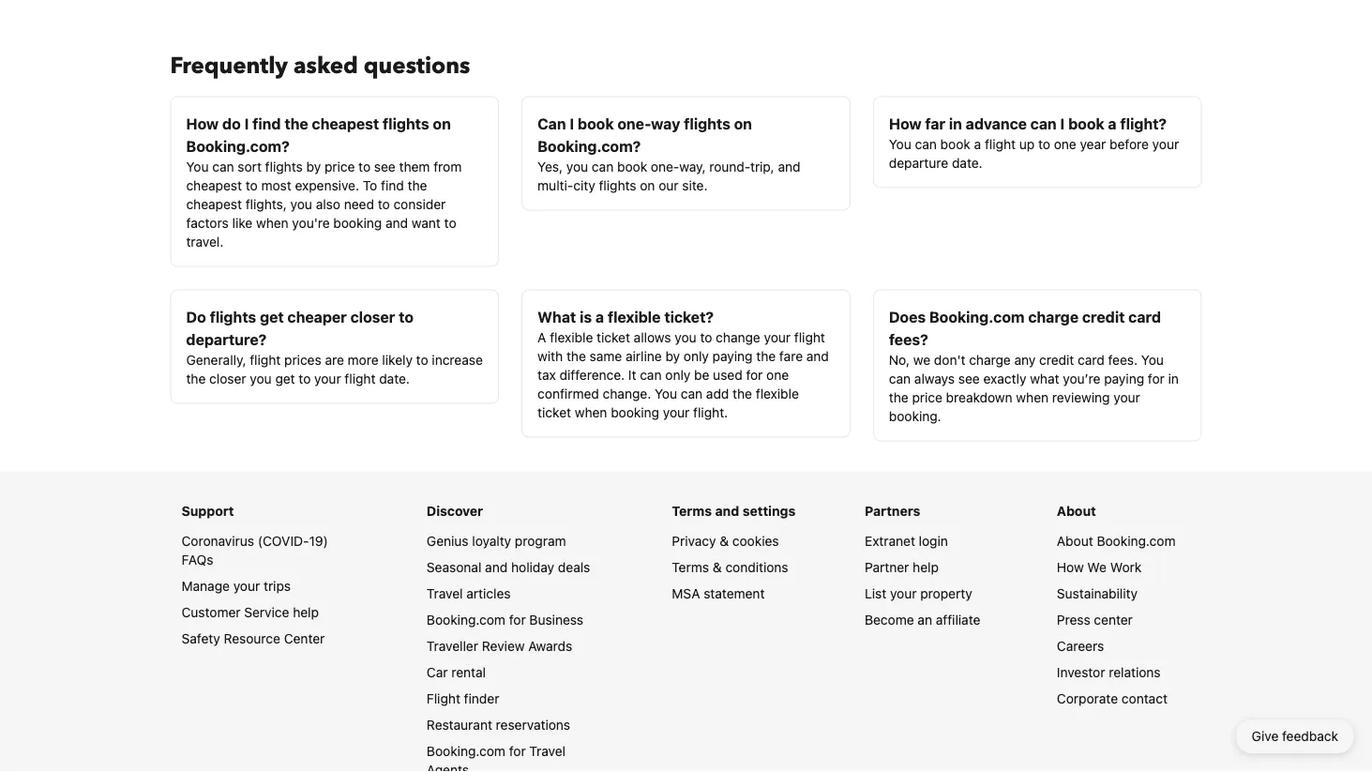 Task type: vqa. For each thing, say whether or not it's contained in the screenshot.
second the Terms from the bottom
yes



Task type: locate. For each thing, give the bounding box(es) containing it.
partner help link
[[865, 559, 939, 575]]

restaurant reservations
[[427, 717, 570, 732]]

0 vertical spatial paying
[[713, 348, 753, 363]]

the up the booking.
[[889, 389, 909, 405]]

0 horizontal spatial find
[[252, 114, 281, 132]]

price down always on the right of page
[[912, 389, 943, 405]]

2 booking.com? from the left
[[538, 137, 641, 155]]

0 horizontal spatial by
[[306, 159, 321, 174]]

1 horizontal spatial flexible
[[608, 308, 661, 326]]

1 vertical spatial find
[[381, 177, 404, 193]]

before
[[1110, 136, 1149, 151]]

flights right way
[[684, 114, 731, 132]]

confirmed
[[538, 386, 599, 401]]

be
[[694, 367, 710, 382]]

i right 'advance' in the top right of the page
[[1060, 114, 1065, 132]]

and inside can i book one-way flights on booking.com? yes, you can book one-way, round-trip, and multi-city flights on our site.
[[778, 159, 801, 174]]

1 vertical spatial by
[[666, 348, 680, 363]]

partner
[[865, 559, 909, 575]]

1 horizontal spatial see
[[959, 371, 980, 386]]

can inside does booking.com charge credit card fees? no, we don't charge any credit card fees. you can always see exactly what you're paying for in the price breakdown when reviewing your booking.
[[889, 371, 911, 386]]

0 horizontal spatial when
[[256, 215, 289, 230]]

booking inside what is a flexible ticket? a flexible ticket allows you to change your flight with the same airline by only paying the fare and tax difference. it can only be used for one confirmed change. you can add the flexible ticket when booking your flight.
[[611, 404, 660, 420]]

1 vertical spatial one
[[767, 367, 789, 382]]

1 vertical spatial price
[[912, 389, 943, 405]]

in right you're in the right of the page
[[1168, 371, 1179, 386]]

1 vertical spatial help
[[293, 604, 319, 620]]

booking.com
[[930, 308, 1025, 326], [1097, 533, 1176, 548], [427, 612, 506, 627], [427, 743, 506, 758]]

1 horizontal spatial find
[[381, 177, 404, 193]]

to down sort
[[246, 177, 258, 193]]

flight
[[985, 136, 1016, 151], [794, 329, 825, 345], [250, 352, 281, 367], [345, 371, 376, 386]]

0 horizontal spatial booking
[[333, 215, 382, 230]]

1 vertical spatial booking
[[611, 404, 660, 420]]

terms down privacy
[[672, 559, 709, 575]]

you're
[[292, 215, 330, 230]]

how inside 'how far in advance can i book a flight? you can book a flight up to one year before your departure date.'
[[889, 114, 922, 132]]

investor
[[1057, 664, 1105, 680]]

0 horizontal spatial on
[[433, 114, 451, 132]]

2 about from the top
[[1057, 533, 1093, 548]]

traveller review awards link
[[427, 638, 572, 653]]

when down the flights,
[[256, 215, 289, 230]]

about booking.com
[[1057, 533, 1176, 548]]

3 i from the left
[[1060, 114, 1065, 132]]

same
[[590, 348, 622, 363]]

you up you're
[[290, 196, 312, 212]]

you down ticket?
[[675, 329, 697, 345]]

to right up
[[1038, 136, 1051, 151]]

0 vertical spatial credit
[[1082, 308, 1125, 326]]

booking inside how do i find the cheapest flights on booking.com? you can sort flights by price to see them from cheapest to most expensive. to find the cheapest flights, you also need to consider factors like when you're booking and want to travel.
[[333, 215, 382, 230]]

your inside does booking.com charge credit card fees? no, we don't charge any credit card fees. you can always see exactly what you're paying for in the price breakdown when reviewing your booking.
[[1114, 389, 1141, 405]]

for right used
[[746, 367, 763, 382]]

discover
[[427, 503, 483, 518]]

on left our
[[640, 177, 655, 193]]

program
[[515, 533, 566, 548]]

1 vertical spatial cheapest
[[186, 177, 242, 193]]

about booking.com link
[[1057, 533, 1176, 548]]

you left sort
[[186, 159, 209, 174]]

0 horizontal spatial see
[[374, 159, 396, 174]]

when
[[256, 215, 289, 230], [1016, 389, 1049, 405], [575, 404, 607, 420]]

date. inside do flights get cheaper closer to departure? generally, flight prices are more likely to increase the closer you get to your flight date.
[[379, 371, 410, 386]]

flight?
[[1120, 114, 1167, 132]]

in inside 'how far in advance can i book a flight? you can book a flight up to one year before your departure date.'
[[949, 114, 962, 132]]

terms for terms and settings
[[672, 503, 712, 518]]

0 horizontal spatial travel
[[427, 585, 463, 601]]

1 vertical spatial terms
[[672, 559, 709, 575]]

to down ticket?
[[700, 329, 712, 345]]

to inside 'how far in advance can i book a flight? you can book a flight up to one year before your departure date.'
[[1038, 136, 1051, 151]]

2 horizontal spatial flexible
[[756, 386, 799, 401]]

flights up departure?
[[210, 308, 256, 326]]

flight down 'advance' in the top right of the page
[[985, 136, 1016, 151]]

does
[[889, 308, 926, 326]]

see up the breakdown
[[959, 371, 980, 386]]

card
[[1129, 308, 1161, 326], [1078, 352, 1105, 367]]

date. right departure
[[952, 155, 983, 170]]

can up departure
[[915, 136, 937, 151]]

see inside how do i find the cheapest flights on booking.com? you can sort flights by price to see them from cheapest to most expensive. to find the cheapest flights, you also need to consider factors like when you're booking and want to travel.
[[374, 159, 396, 174]]

can
[[538, 114, 566, 132]]

site.
[[682, 177, 708, 193]]

one inside what is a flexible ticket? a flexible ticket allows you to change your flight with the same airline by only paying the fare and tax difference. it can only be used for one confirmed change. you can add the flexible ticket when booking your flight.
[[767, 367, 789, 382]]

ticket down confirmed
[[538, 404, 571, 420]]

how for how far in advance can i book a flight?
[[889, 114, 922, 132]]

asked
[[294, 51, 358, 82]]

awards
[[528, 638, 572, 653]]

can inside how do i find the cheapest flights on booking.com? you can sort flights by price to see them from cheapest to most expensive. to find the cheapest flights, you also need to consider factors like when you're booking and want to travel.
[[212, 159, 234, 174]]

0 vertical spatial price
[[325, 159, 355, 174]]

can up up
[[1031, 114, 1057, 132]]

you inside what is a flexible ticket? a flexible ticket allows you to change your flight with the same airline by only paying the fare and tax difference. it can only be used for one confirmed change. you can add the flexible ticket when booking your flight.
[[655, 386, 677, 401]]

0 horizontal spatial a
[[596, 308, 604, 326]]

0 vertical spatial date.
[[952, 155, 983, 170]]

a up before
[[1108, 114, 1117, 132]]

0 horizontal spatial closer
[[209, 371, 246, 386]]

list your property link
[[865, 585, 972, 601]]

2 vertical spatial a
[[596, 308, 604, 326]]

0 vertical spatial booking
[[333, 215, 382, 230]]

1 horizontal spatial i
[[570, 114, 574, 132]]

see up to
[[374, 159, 396, 174]]

a right is
[[596, 308, 604, 326]]

you down departure?
[[250, 371, 272, 386]]

booking down need
[[333, 215, 382, 230]]

terms and settings
[[672, 503, 796, 518]]

extranet login
[[865, 533, 948, 548]]

booking.com up don't
[[930, 308, 1025, 326]]

0 vertical spatial by
[[306, 159, 321, 174]]

0 horizontal spatial help
[[293, 604, 319, 620]]

and inside what is a flexible ticket? a flexible ticket allows you to change your flight with the same airline by only paying the fare and tax difference. it can only be used for one confirmed change. you can add the flexible ticket when booking your flight.
[[807, 348, 829, 363]]

0 horizontal spatial in
[[949, 114, 962, 132]]

1 horizontal spatial closer
[[350, 308, 395, 326]]

1 vertical spatial a
[[974, 136, 981, 151]]

& up the terms & conditions
[[720, 533, 729, 548]]

increase
[[432, 352, 483, 367]]

i right can
[[570, 114, 574, 132]]

to up likely at the left top of the page
[[399, 308, 414, 326]]

get down prices
[[275, 371, 295, 386]]

charge up the any on the right of the page
[[1028, 308, 1079, 326]]

flight left prices
[[250, 352, 281, 367]]

credit up fees.
[[1082, 308, 1125, 326]]

0 horizontal spatial one
[[767, 367, 789, 382]]

1 horizontal spatial travel
[[529, 743, 566, 758]]

only up be
[[684, 348, 709, 363]]

book up year
[[1069, 114, 1105, 132]]

what
[[1030, 371, 1060, 386]]

and right fare
[[807, 348, 829, 363]]

0 vertical spatial see
[[374, 159, 396, 174]]

1 horizontal spatial how
[[889, 114, 922, 132]]

sort
[[238, 159, 262, 174]]

your left flight.
[[663, 404, 690, 420]]

ticket up the same
[[597, 329, 630, 345]]

1 horizontal spatial help
[[913, 559, 939, 575]]

flights up them
[[383, 114, 429, 132]]

paying down fees.
[[1104, 371, 1145, 386]]

when down what
[[1016, 389, 1049, 405]]

become an affiliate
[[865, 612, 981, 627]]

exactly
[[984, 371, 1027, 386]]

0 horizontal spatial flexible
[[550, 329, 593, 345]]

1 horizontal spatial booking.com?
[[538, 137, 641, 155]]

2 horizontal spatial a
[[1108, 114, 1117, 132]]

paying inside what is a flexible ticket? a flexible ticket allows you to change your flight with the same airline by only paying the fare and tax difference. it can only be used for one confirmed change. you can add the flexible ticket when booking your flight.
[[713, 348, 753, 363]]

we
[[1088, 559, 1107, 575]]

can left sort
[[212, 159, 234, 174]]

when inside how do i find the cheapest flights on booking.com? you can sort flights by price to see them from cheapest to most expensive. to find the cheapest flights, you also need to consider factors like when you're booking and want to travel.
[[256, 215, 289, 230]]

i inside can i book one-way flights on booking.com? yes, you can book one-way, round-trip, and multi-city flights on our site.
[[570, 114, 574, 132]]

1 vertical spatial in
[[1168, 371, 1179, 386]]

cookies
[[732, 533, 779, 548]]

you right change.
[[655, 386, 677, 401]]

is
[[580, 308, 592, 326]]

0 horizontal spatial i
[[244, 114, 249, 132]]

0 horizontal spatial ticket
[[538, 404, 571, 420]]

privacy & cookies
[[672, 533, 779, 548]]

booking.com? inside how do i find the cheapest flights on booking.com? you can sort flights by price to see them from cheapest to most expensive. to find the cheapest flights, you also need to consider factors like when you're booking and want to travel.
[[186, 137, 290, 155]]

and left want
[[386, 215, 408, 230]]

1 booking.com? from the left
[[186, 137, 290, 155]]

travel.
[[186, 234, 224, 249]]

and down 'genius loyalty program'
[[485, 559, 508, 575]]

0 horizontal spatial booking.com?
[[186, 137, 290, 155]]

0 horizontal spatial price
[[325, 159, 355, 174]]

about up we
[[1057, 533, 1093, 548]]

price inside does booking.com charge credit card fees? no, we don't charge any credit card fees. you can always see exactly what you're paying for in the price breakdown when reviewing your booking.
[[912, 389, 943, 405]]

your down fees.
[[1114, 389, 1141, 405]]

customer
[[182, 604, 241, 620]]

like
[[232, 215, 253, 230]]

1 terms from the top
[[672, 503, 712, 518]]

in right far
[[949, 114, 962, 132]]

1 vertical spatial closer
[[209, 371, 246, 386]]

center
[[1094, 612, 1133, 627]]

breakdown
[[946, 389, 1013, 405]]

to inside what is a flexible ticket? a flexible ticket allows you to change your flight with the same airline by only paying the fare and tax difference. it can only be used for one confirmed change. you can add the flexible ticket when booking your flight.
[[700, 329, 712, 345]]

2 terms from the top
[[672, 559, 709, 575]]

property
[[920, 585, 972, 601]]

for
[[746, 367, 763, 382], [1148, 371, 1165, 386], [509, 612, 526, 627], [509, 743, 526, 758]]

booking.com? down the do
[[186, 137, 290, 155]]

corporate contact link
[[1057, 690, 1168, 706]]

in
[[949, 114, 962, 132], [1168, 371, 1179, 386]]

1 vertical spatial paying
[[1104, 371, 1145, 386]]

press
[[1057, 612, 1091, 627]]

one down fare
[[767, 367, 789, 382]]

sustainability link
[[1057, 585, 1138, 601]]

your inside do flights get cheaper closer to departure? generally, flight prices are more likely to increase the closer you get to your flight date.
[[314, 371, 341, 386]]

i right the do
[[244, 114, 249, 132]]

customer service help
[[182, 604, 319, 620]]

1 horizontal spatial booking
[[611, 404, 660, 420]]

find right to
[[381, 177, 404, 193]]

0 horizontal spatial credit
[[1039, 352, 1074, 367]]

how left we
[[1057, 559, 1084, 575]]

you
[[566, 159, 588, 174], [290, 196, 312, 212], [675, 329, 697, 345], [250, 371, 272, 386]]

2 horizontal spatial when
[[1016, 389, 1049, 405]]

by inside what is a flexible ticket? a flexible ticket allows you to change your flight with the same airline by only paying the fare and tax difference. it can only be used for one confirmed change. you can add the flexible ticket when booking your flight.
[[666, 348, 680, 363]]

your down are
[[314, 371, 341, 386]]

1 vertical spatial travel
[[529, 743, 566, 758]]

find
[[252, 114, 281, 132], [381, 177, 404, 193]]

flights right the city
[[599, 177, 637, 193]]

1 vertical spatial ticket
[[538, 404, 571, 420]]

manage your trips link
[[182, 578, 291, 593]]

1 horizontal spatial price
[[912, 389, 943, 405]]

no,
[[889, 352, 910, 367]]

on up round-
[[734, 114, 752, 132]]

see
[[374, 159, 396, 174], [959, 371, 980, 386]]

how inside how do i find the cheapest flights on booking.com? you can sort flights by price to see them from cheapest to most expensive. to find the cheapest flights, you also need to consider factors like when you're booking and want to travel.
[[186, 114, 219, 132]]

1 vertical spatial date.
[[379, 371, 410, 386]]

from
[[434, 159, 462, 174]]

get
[[260, 308, 284, 326], [275, 371, 295, 386]]

booking.com up "agents"
[[427, 743, 506, 758]]

paying
[[713, 348, 753, 363], [1104, 371, 1145, 386]]

seasonal and holiday deals link
[[427, 559, 590, 575]]

one
[[1054, 136, 1077, 151], [767, 367, 789, 382]]

one left year
[[1054, 136, 1077, 151]]

terms up privacy
[[672, 503, 712, 518]]

1 horizontal spatial paying
[[1104, 371, 1145, 386]]

the down frequently asked questions
[[285, 114, 308, 132]]

credit up what
[[1039, 352, 1074, 367]]

1 vertical spatial &
[[713, 559, 722, 575]]

1 horizontal spatial when
[[575, 404, 607, 420]]

travel down the seasonal
[[427, 585, 463, 601]]

seasonal
[[427, 559, 482, 575]]

1 vertical spatial see
[[959, 371, 980, 386]]

in inside does booking.com charge credit card fees? no, we don't charge any credit card fees. you can always see exactly what you're paying for in the price breakdown when reviewing your booking.
[[1168, 371, 1179, 386]]

0 vertical spatial card
[[1129, 308, 1161, 326]]

& up the msa statement
[[713, 559, 722, 575]]

a inside what is a flexible ticket? a flexible ticket allows you to change your flight with the same airline by only paying the fare and tax difference. it can only be used for one confirmed change. you can add the flexible ticket when booking your flight.
[[596, 308, 604, 326]]

1 vertical spatial only
[[665, 367, 691, 382]]

ticket?
[[664, 308, 714, 326]]

1 vertical spatial charge
[[969, 352, 1011, 367]]

when inside does booking.com charge credit card fees? no, we don't charge any credit card fees. you can always see exactly what you're paying for in the price breakdown when reviewing your booking.
[[1016, 389, 1049, 405]]

flexible up "allows"
[[608, 308, 661, 326]]

1 horizontal spatial by
[[666, 348, 680, 363]]

0 vertical spatial in
[[949, 114, 962, 132]]

departure?
[[186, 330, 267, 348]]

price up expensive.
[[325, 159, 355, 174]]

0 vertical spatial charge
[[1028, 308, 1079, 326]]

can up the city
[[592, 159, 614, 174]]

and right trip,
[[778, 159, 801, 174]]

2 i from the left
[[570, 114, 574, 132]]

on up from
[[433, 114, 451, 132]]

card up you're in the right of the page
[[1078, 352, 1105, 367]]

0 vertical spatial one
[[1054, 136, 1077, 151]]

flights inside do flights get cheaper closer to departure? generally, flight prices are more likely to increase the closer you get to your flight date.
[[210, 308, 256, 326]]

center
[[284, 630, 325, 646]]

flight.
[[693, 404, 728, 420]]

book down far
[[941, 136, 971, 151]]

1 vertical spatial about
[[1057, 533, 1093, 548]]

give feedback
[[1252, 728, 1339, 744]]

by inside how do i find the cheapest flights on booking.com? you can sort flights by price to see them from cheapest to most expensive. to find the cheapest flights, you also need to consider factors like when you're booking and want to travel.
[[306, 159, 321, 174]]

help up the list your property
[[913, 559, 939, 575]]

settings
[[743, 503, 796, 518]]

used
[[713, 367, 743, 382]]

0 vertical spatial &
[[720, 533, 729, 548]]

you inside does booking.com charge credit card fees? no, we don't charge any credit card fees. you can always see exactly what you're paying for in the price breakdown when reviewing your booking.
[[1141, 352, 1164, 367]]

one inside 'how far in advance can i book a flight? you can book a flight up to one year before your departure date.'
[[1054, 136, 1077, 151]]

find right the do
[[252, 114, 281, 132]]

closer down generally,
[[209, 371, 246, 386]]

0 horizontal spatial paying
[[713, 348, 753, 363]]

0 vertical spatial terms
[[672, 503, 712, 518]]

manage
[[182, 578, 230, 593]]

privacy
[[672, 533, 716, 548]]

0 vertical spatial closer
[[350, 308, 395, 326]]

you up the city
[[566, 159, 588, 174]]

by down "allows"
[[666, 348, 680, 363]]

1 horizontal spatial in
[[1168, 371, 1179, 386]]

to up to
[[358, 159, 371, 174]]

price
[[325, 159, 355, 174], [912, 389, 943, 405]]

how do i find the cheapest flights on booking.com? you can sort flights by price to see them from cheapest to most expensive. to find the cheapest flights, you also need to consider factors like when you're booking and want to travel.
[[186, 114, 462, 249]]

1 horizontal spatial date.
[[952, 155, 983, 170]]

to
[[363, 177, 377, 193]]

1 about from the top
[[1057, 503, 1096, 518]]

your down flight?
[[1153, 136, 1179, 151]]

when down confirmed
[[575, 404, 607, 420]]

for down 'reservations'
[[509, 743, 526, 758]]

1 i from the left
[[244, 114, 249, 132]]

i
[[244, 114, 249, 132], [570, 114, 574, 132], [1060, 114, 1065, 132]]

terms & conditions
[[672, 559, 789, 575]]

ticket
[[597, 329, 630, 345], [538, 404, 571, 420]]

privacy & cookies link
[[672, 533, 779, 548]]

help up center
[[293, 604, 319, 620]]

2 vertical spatial flexible
[[756, 386, 799, 401]]

& for privacy
[[720, 533, 729, 548]]

flight up fare
[[794, 329, 825, 345]]

1 vertical spatial credit
[[1039, 352, 1074, 367]]

0 vertical spatial about
[[1057, 503, 1096, 518]]

help
[[913, 559, 939, 575], [293, 604, 319, 620]]

the down generally,
[[186, 371, 206, 386]]

1 horizontal spatial a
[[974, 136, 981, 151]]

0 horizontal spatial card
[[1078, 352, 1105, 367]]

charge up exactly
[[969, 352, 1011, 367]]

you up departure
[[889, 136, 912, 151]]

do
[[186, 308, 206, 326]]

flexible down is
[[550, 329, 593, 345]]

rental
[[452, 664, 486, 680]]

a down 'advance' in the top right of the page
[[974, 136, 981, 151]]

0 horizontal spatial how
[[186, 114, 219, 132]]

charge
[[1028, 308, 1079, 326], [969, 352, 1011, 367]]



Task type: describe. For each thing, give the bounding box(es) containing it.
on inside how do i find the cheapest flights on booking.com? you can sort flights by price to see them from cheapest to most expensive. to find the cheapest flights, you also need to consider factors like when you're booking and want to travel.
[[433, 114, 451, 132]]

msa statement
[[672, 585, 765, 601]]

how far in advance can i book a flight? you can book a flight up to one year before your departure date.
[[889, 114, 1179, 170]]

to down prices
[[299, 371, 311, 386]]

careers link
[[1057, 638, 1104, 653]]

want
[[412, 215, 441, 230]]

1 horizontal spatial credit
[[1082, 308, 1125, 326]]

the inside do flights get cheaper closer to departure? generally, flight prices are more likely to increase the closer you get to your flight date.
[[186, 371, 206, 386]]

flight down more
[[345, 371, 376, 386]]

0 vertical spatial get
[[260, 308, 284, 326]]

to right likely at the left top of the page
[[416, 352, 428, 367]]

flight inside what is a flexible ticket? a flexible ticket allows you to change your flight with the same airline by only paying the fare and tax difference. it can only be used for one confirmed change. you can add the flexible ticket when booking your flight.
[[794, 329, 825, 345]]

to right need
[[378, 196, 390, 212]]

travel articles
[[427, 585, 511, 601]]

flights up most on the left top
[[265, 159, 303, 174]]

msa statement link
[[672, 585, 765, 601]]

can inside can i book one-way flights on booking.com? yes, you can book one-way, round-trip, and multi-city flights on our site.
[[592, 159, 614, 174]]

press center link
[[1057, 612, 1133, 627]]

resource
[[224, 630, 280, 646]]

(covid-
[[258, 533, 309, 548]]

see inside does booking.com charge credit card fees? no, we don't charge any credit card fees. you can always see exactly what you're paying for in the price breakdown when reviewing your booking.
[[959, 371, 980, 386]]

them
[[399, 159, 430, 174]]

your up fare
[[764, 329, 791, 345]]

give feedback button
[[1237, 719, 1354, 753]]

coronavirus (covid-19) faqs
[[182, 533, 328, 567]]

statement
[[704, 585, 765, 601]]

faqs
[[182, 552, 213, 567]]

customer service help link
[[182, 604, 319, 620]]

questions
[[364, 51, 470, 82]]

the up the consider
[[408, 177, 427, 193]]

business
[[529, 612, 584, 627]]

how we work link
[[1057, 559, 1142, 575]]

don't
[[934, 352, 966, 367]]

fare
[[779, 348, 803, 363]]

what
[[538, 308, 576, 326]]

contact
[[1122, 690, 1168, 706]]

trip,
[[750, 159, 775, 174]]

travel articles link
[[427, 585, 511, 601]]

booking.com? inside can i book one-way flights on booking.com? yes, you can book one-way, round-trip, and multi-city flights on our site.
[[538, 137, 641, 155]]

car
[[427, 664, 448, 680]]

0 vertical spatial help
[[913, 559, 939, 575]]

book right can
[[578, 114, 614, 132]]

does booking.com charge credit card fees? no, we don't charge any credit card fees. you can always see exactly what you're paying for in the price breakdown when reviewing your booking.
[[889, 308, 1179, 424]]

travel inside booking.com for travel agents
[[529, 743, 566, 758]]

review
[[482, 638, 525, 653]]

to right want
[[444, 215, 456, 230]]

paying inside does booking.com charge credit card fees? no, we don't charge any credit card fees. you can always see exactly what you're paying for in the price breakdown when reviewing your booking.
[[1104, 371, 1145, 386]]

0 vertical spatial ticket
[[597, 329, 630, 345]]

the left fare
[[756, 348, 776, 363]]

flight finder link
[[427, 690, 499, 706]]

sustainability
[[1057, 585, 1138, 601]]

genius
[[427, 533, 469, 548]]

flight finder
[[427, 690, 499, 706]]

your down partner help link
[[890, 585, 917, 601]]

affiliate
[[936, 612, 981, 627]]

restaurant
[[427, 717, 492, 732]]

you inside 'how far in advance can i book a flight? you can book a flight up to one year before your departure date.'
[[889, 136, 912, 151]]

booking.com inside does booking.com charge credit card fees? no, we don't charge any credit card fees. you can always see exactly what you're paying for in the price breakdown when reviewing your booking.
[[930, 308, 1025, 326]]

booking.com inside booking.com for travel agents
[[427, 743, 506, 758]]

1 horizontal spatial card
[[1129, 308, 1161, 326]]

flight inside 'how far in advance can i book a flight? you can book a flight up to one year before your departure date.'
[[985, 136, 1016, 151]]

coronavirus
[[182, 533, 254, 548]]

1 horizontal spatial charge
[[1028, 308, 1079, 326]]

booking.
[[889, 408, 942, 424]]

loyalty
[[472, 533, 511, 548]]

coronavirus (covid-19) faqs link
[[182, 533, 328, 567]]

press center
[[1057, 612, 1133, 627]]

booking.com up work
[[1097, 533, 1176, 548]]

0 vertical spatial flexible
[[608, 308, 661, 326]]

1 vertical spatial one-
[[651, 159, 679, 174]]

0 vertical spatial a
[[1108, 114, 1117, 132]]

multi-
[[538, 177, 573, 193]]

add
[[706, 386, 729, 401]]

login
[[919, 533, 948, 548]]

1 vertical spatial get
[[275, 371, 295, 386]]

fees?
[[889, 330, 928, 348]]

for inside what is a flexible ticket? a flexible ticket allows you to change your flight with the same airline by only paying the fare and tax difference. it can only be used for one confirmed change. you can add the flexible ticket when booking your flight.
[[746, 367, 763, 382]]

become
[[865, 612, 914, 627]]

0 vertical spatial one-
[[618, 114, 651, 132]]

how for how do i find the cheapest flights on booking.com?
[[186, 114, 219, 132]]

fees.
[[1108, 352, 1138, 367]]

your inside 'how far in advance can i book a flight? you can book a flight up to one year before your departure date.'
[[1153, 136, 1179, 151]]

0 vertical spatial only
[[684, 348, 709, 363]]

a
[[538, 329, 546, 345]]

the inside does booking.com charge credit card fees? no, we don't charge any credit card fees. you can always see exactly what you're paying for in the price breakdown when reviewing your booking.
[[889, 389, 909, 405]]

flights,
[[246, 196, 287, 212]]

you inside what is a flexible ticket? a flexible ticket allows you to change your flight with the same airline by only paying the fare and tax difference. it can only be used for one confirmed change. you can add the flexible ticket when booking your flight.
[[675, 329, 697, 345]]

2 horizontal spatial on
[[734, 114, 752, 132]]

and inside how do i find the cheapest flights on booking.com? you can sort flights by price to see them from cheapest to most expensive. to find the cheapest flights, you also need to consider factors like when you're booking and want to travel.
[[386, 215, 408, 230]]

far
[[925, 114, 946, 132]]

0 horizontal spatial charge
[[969, 352, 1011, 367]]

support
[[182, 503, 234, 518]]

safety resource center link
[[182, 630, 325, 646]]

most
[[261, 177, 291, 193]]

0 vertical spatial find
[[252, 114, 281, 132]]

0 vertical spatial cheapest
[[312, 114, 379, 132]]

advance
[[966, 114, 1027, 132]]

car rental
[[427, 664, 486, 680]]

and up privacy & cookies
[[715, 503, 739, 518]]

you inside how do i find the cheapest flights on booking.com? you can sort flights by price to see them from cheapest to most expensive. to find the cheapest flights, you also need to consider factors like when you're booking and want to travel.
[[290, 196, 312, 212]]

when inside what is a flexible ticket? a flexible ticket allows you to change your flight with the same airline by only paying the fare and tax difference. it can only be used for one confirmed change. you can add the flexible ticket when booking your flight.
[[575, 404, 607, 420]]

restaurant reservations link
[[427, 717, 570, 732]]

you inside can i book one-way flights on booking.com? yes, you can book one-way, round-trip, and multi-city flights on our site.
[[566, 159, 588, 174]]

you inside do flights get cheaper closer to departure? generally, flight prices are more likely to increase the closer you get to your flight date.
[[250, 371, 272, 386]]

i inside 'how far in advance can i book a flight? you can book a flight up to one year before your departure date.'
[[1060, 114, 1065, 132]]

booking.com down travel articles link
[[427, 612, 506, 627]]

trips
[[264, 578, 291, 593]]

genius loyalty program link
[[427, 533, 566, 548]]

1 vertical spatial flexible
[[550, 329, 593, 345]]

i inside how do i find the cheapest flights on booking.com? you can sort flights by price to see them from cheapest to most expensive. to find the cheapest flights, you also need to consider factors like when you're booking and want to travel.
[[244, 114, 249, 132]]

about for about
[[1057, 503, 1096, 518]]

about for about booking.com
[[1057, 533, 1093, 548]]

list
[[865, 585, 887, 601]]

manage your trips
[[182, 578, 291, 593]]

the up difference.
[[567, 348, 586, 363]]

for inside booking.com for travel agents
[[509, 743, 526, 758]]

2 horizontal spatial how
[[1057, 559, 1084, 575]]

for inside does booking.com charge credit card fees? no, we don't charge any credit card fees. you can always see exactly what you're paying for in the price breakdown when reviewing your booking.
[[1148, 371, 1165, 386]]

prices
[[284, 352, 321, 367]]

can right it
[[640, 367, 662, 382]]

2 vertical spatial cheapest
[[186, 196, 242, 212]]

investor relations link
[[1057, 664, 1161, 680]]

corporate contact
[[1057, 690, 1168, 706]]

booking.com for business link
[[427, 612, 584, 627]]

extranet login link
[[865, 533, 948, 548]]

0 vertical spatial travel
[[427, 585, 463, 601]]

19)
[[309, 533, 328, 548]]

1 horizontal spatial on
[[640, 177, 655, 193]]

price inside how do i find the cheapest flights on booking.com? you can sort flights by price to see them from cheapest to most expensive. to find the cheapest flights, you also need to consider factors like when you're booking and want to travel.
[[325, 159, 355, 174]]

1 vertical spatial card
[[1078, 352, 1105, 367]]

become an affiliate link
[[865, 612, 981, 627]]

frequently
[[170, 51, 288, 82]]

you inside how do i find the cheapest flights on booking.com? you can sort flights by price to see them from cheapest to most expensive. to find the cheapest flights, you also need to consider factors like when you're booking and want to travel.
[[186, 159, 209, 174]]

your up customer service help link
[[233, 578, 260, 593]]

terms & conditions link
[[672, 559, 789, 575]]

& for terms
[[713, 559, 722, 575]]

investor relations
[[1057, 664, 1161, 680]]

date. inside 'how far in advance can i book a flight? you can book a flight up to one year before your departure date.'
[[952, 155, 983, 170]]

factors
[[186, 215, 229, 230]]

booking.com for travel agents
[[427, 743, 566, 772]]

book left the way,
[[617, 159, 647, 174]]

for up review at the left of page
[[509, 612, 526, 627]]

way
[[651, 114, 680, 132]]

can down be
[[681, 386, 703, 401]]

change
[[716, 329, 761, 345]]

traveller
[[427, 638, 478, 653]]

terms for terms & conditions
[[672, 559, 709, 575]]

the down used
[[733, 386, 752, 401]]

difference.
[[560, 367, 625, 382]]



